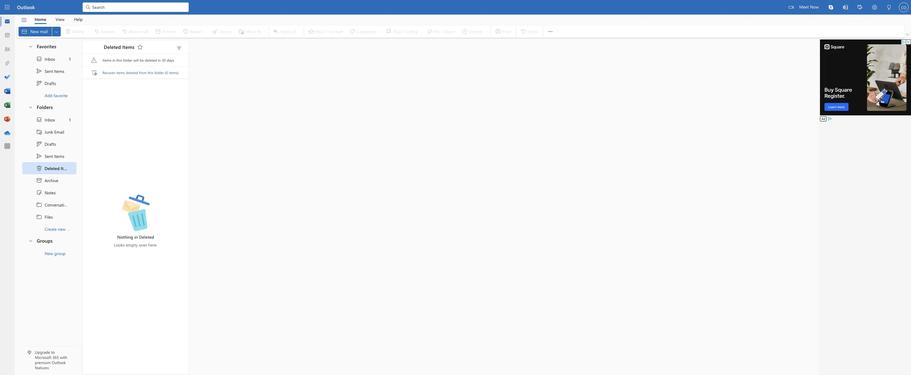 Task type: locate. For each thing, give the bounding box(es) containing it.
inbox down favorites tree item
[[45, 56, 55, 62]]

deleted right "be"
[[145, 58, 157, 63]]

2 vertical spatial folder
[[67, 226, 78, 232]]

outlook up  button
[[17, 4, 35, 10]]

left-rail-appbar navigation
[[1, 15, 13, 140]]

1  from the top
[[36, 202, 42, 208]]

 tree item for 
[[22, 53, 77, 65]]

1 for 
[[69, 117, 71, 123]]

1 inside favorites tree
[[69, 56, 71, 62]]

in up empty
[[134, 234, 138, 240]]

sent up  tree item
[[45, 153, 53, 159]]

 up 
[[36, 153, 42, 159]]

sent up add
[[45, 68, 53, 74]]

1 vertical spatial this
[[148, 70, 154, 75]]


[[829, 5, 834, 10]]

deleted
[[104, 44, 121, 50], [45, 165, 60, 171], [139, 234, 154, 240]]

 for  files
[[36, 214, 42, 220]]

sent inside favorites tree
[[45, 68, 53, 74]]

items up  tree item
[[61, 165, 71, 171]]

set your advertising preferences image
[[829, 116, 833, 121]]

 tree item
[[22, 65, 77, 77], [22, 150, 77, 162]]

1 vertical spatial inbox
[[45, 117, 55, 123]]

0 horizontal spatial in
[[112, 58, 115, 63]]

1 vertical spatial 
[[36, 117, 42, 123]]


[[858, 5, 863, 10]]

3  button from the top
[[25, 235, 36, 246]]

 button
[[25, 41, 36, 52], [25, 101, 36, 113], [25, 235, 36, 246]]

items inside favorites tree
[[54, 68, 64, 74]]

mail
[[40, 28, 48, 34]]

1  from the top
[[36, 80, 42, 86]]

outlook inside "banner"
[[17, 4, 35, 10]]

1 vertical spatial 
[[36, 141, 42, 147]]

 tree item
[[22, 53, 77, 65], [22, 114, 77, 126]]

items
[[116, 70, 125, 75]]

 inside favorites tree
[[36, 68, 42, 74]]

0 vertical spatial  tree item
[[22, 65, 77, 77]]

in for deleted
[[134, 234, 138, 240]]

people image
[[4, 46, 10, 53]]

0 vertical spatial  drafts
[[36, 80, 56, 86]]

2  sent items from the top
[[36, 153, 64, 159]]

0 vertical spatial 
[[36, 68, 42, 74]]

recover items deleted from this folder (0 items) button
[[103, 70, 189, 75]]

 down favorites
[[36, 68, 42, 74]]

 tree item up ' deleted items'
[[22, 150, 77, 162]]

0 vertical spatial  tree item
[[22, 53, 77, 65]]

 down favorites
[[36, 56, 42, 62]]

1 vertical spatial  tree item
[[22, 150, 77, 162]]

excel image
[[4, 102, 10, 108]]

0 vertical spatial deleted
[[104, 44, 121, 50]]

 button left groups in the left bottom of the page
[[25, 235, 36, 246]]

 up add favorite tree item
[[36, 80, 42, 86]]

 button down  new mail
[[25, 41, 36, 52]]

 tree item up add
[[22, 77, 77, 89]]

 drafts
[[36, 80, 56, 86], [36, 141, 56, 147]]

 sent items up add favorite tree item
[[36, 68, 64, 74]]

groups
[[37, 238, 53, 244]]


[[548, 29, 554, 35]]

tree containing 
[[22, 114, 84, 235]]

1 vertical spatial outlook
[[52, 360, 66, 365]]

 junk email
[[36, 129, 64, 135]]

 button for folders
[[25, 101, 36, 113]]


[[36, 202, 42, 208], [36, 214, 42, 220]]

days.
[[167, 58, 175, 63]]

in up recover
[[112, 58, 115, 63]]

1 vertical spatial 
[[36, 153, 42, 159]]

1  tree item from the top
[[22, 199, 84, 211]]

files
[[45, 214, 53, 220]]

1 horizontal spatial deleted
[[104, 44, 121, 50]]

items inside ' deleted items'
[[61, 165, 71, 171]]

2  from the top
[[36, 117, 42, 123]]

application
[[0, 0, 912, 375]]

2 1 from the top
[[69, 117, 71, 123]]

1 horizontal spatial new
[[45, 250, 53, 256]]

0 vertical spatial drafts
[[45, 80, 56, 86]]

 tree item
[[22, 174, 77, 187]]

1 vertical spatial deleted
[[45, 165, 60, 171]]

folder left will
[[123, 58, 133, 63]]

sent
[[45, 68, 53, 74], [45, 153, 53, 159]]

 tree item
[[22, 162, 77, 174]]

0 horizontal spatial deleted
[[45, 165, 60, 171]]

1 vertical spatial  sent items
[[36, 153, 64, 159]]


[[36, 80, 42, 86], [36, 141, 42, 147]]

now
[[811, 4, 820, 10]]


[[36, 68, 42, 74], [36, 153, 42, 159]]

 tree item
[[22, 77, 77, 89], [22, 138, 77, 150]]

 tree item up junk
[[22, 114, 77, 126]]

drafts for 
[[45, 141, 56, 147]]

items up ' deleted items'
[[54, 153, 64, 159]]

 inbox inside tree
[[36, 117, 55, 123]]

1 vertical spatial 1
[[69, 117, 71, 123]]

 up 
[[36, 117, 42, 123]]

1 horizontal spatial in
[[134, 234, 138, 240]]

deleted up archive
[[45, 165, 60, 171]]

junk
[[45, 129, 53, 135]]

1  from the top
[[36, 56, 42, 62]]

 down 
[[36, 202, 42, 208]]

items left 
[[122, 44, 135, 50]]

0 vertical spatial deleted
[[145, 58, 157, 63]]

1 horizontal spatial deleted
[[145, 58, 157, 63]]

 for 
[[36, 80, 42, 86]]

0 vertical spatial 
[[36, 56, 42, 62]]

2 horizontal spatial folder
[[155, 70, 164, 75]]

 button inside folders tree item
[[25, 101, 36, 113]]

1
[[69, 56, 71, 62], [69, 117, 71, 123]]

0 horizontal spatial outlook
[[17, 4, 35, 10]]

 left groups in the left bottom of the page
[[28, 238, 33, 243]]

 right the mail
[[54, 29, 59, 34]]

 tree item
[[22, 199, 84, 211], [22, 211, 77, 223]]

recover items deleted from this folder (0 items)
[[103, 70, 179, 75]]

1  tree item from the top
[[22, 77, 77, 89]]

 tree item down notes
[[22, 199, 84, 211]]

1 drafts from the top
[[45, 80, 56, 86]]

drafts inside favorites tree
[[45, 80, 56, 86]]

2  tree item from the top
[[22, 138, 77, 150]]

0 horizontal spatial this
[[116, 58, 122, 63]]

deleted up over
[[139, 234, 154, 240]]

 inside groups tree item
[[28, 238, 33, 243]]

drafts inside tree
[[45, 141, 56, 147]]

items)
[[169, 70, 179, 75]]

1 vertical spatial folder
[[155, 70, 164, 75]]

 button left folders
[[25, 101, 36, 113]]

folder inside button
[[155, 70, 164, 75]]

2 drafts from the top
[[45, 141, 56, 147]]

this right the from
[[148, 70, 154, 75]]

ad
[[822, 117, 826, 121]]

 left files
[[36, 214, 42, 220]]

 for groups
[[28, 238, 33, 243]]

2 vertical spatial  button
[[25, 235, 36, 246]]

2  from the top
[[36, 141, 42, 147]]

1 vertical spatial  tree item
[[22, 114, 77, 126]]

2  from the top
[[36, 153, 42, 159]]

 inbox up junk
[[36, 117, 55, 123]]

 button
[[135, 42, 145, 52]]

2 horizontal spatial deleted
[[139, 234, 154, 240]]

new
[[58, 226, 66, 232]]

this up items
[[116, 58, 122, 63]]

files image
[[4, 60, 10, 67]]

more apps image
[[4, 143, 10, 149]]

0 vertical spatial outlook
[[17, 4, 35, 10]]

outlook banner
[[0, 0, 912, 15]]

1 vertical spatial  inbox
[[36, 117, 55, 123]]

deleted left the from
[[126, 70, 138, 75]]

2  drafts from the top
[[36, 141, 56, 147]]

 inbox inside favorites tree
[[36, 56, 55, 62]]

0 vertical spatial  button
[[25, 41, 36, 52]]

 tree item
[[22, 126, 77, 138]]

deleted inside button
[[126, 70, 138, 75]]

0 vertical spatial  inbox
[[36, 56, 55, 62]]

 inbox
[[36, 56, 55, 62], [36, 117, 55, 123]]

 inside folders tree item
[[28, 105, 33, 110]]

1 vertical spatial  drafts
[[36, 141, 56, 147]]

1 vertical spatial  button
[[25, 101, 36, 113]]

tab list
[[30, 15, 87, 24]]

 inside favorites tree
[[36, 56, 42, 62]]

new left group
[[45, 250, 53, 256]]

groups tree item
[[22, 235, 77, 247]]

in inside the nothing in deleted looks empty over here.
[[134, 234, 138, 240]]

deleted up recover
[[104, 44, 121, 50]]

 button inside favorites tree item
[[25, 41, 36, 52]]

 tree item down junk
[[22, 138, 77, 150]]


[[91, 57, 97, 63]]

 notes
[[36, 190, 56, 196]]

1  from the top
[[36, 68, 42, 74]]

0 vertical spatial 1
[[69, 56, 71, 62]]

 sent items up  tree item
[[36, 153, 64, 159]]

0 vertical spatial sent
[[45, 68, 53, 74]]

be
[[140, 58, 144, 63]]

1  button from the top
[[25, 41, 36, 52]]

365
[[53, 355, 59, 360]]

 down  new mail
[[28, 44, 33, 49]]

favorites tree
[[22, 38, 77, 101]]


[[91, 70, 97, 76]]

 down 
[[36, 141, 42, 147]]

 inside favorites tree item
[[28, 44, 33, 49]]

favorites
[[37, 43, 56, 50]]

 drafts down junk
[[36, 141, 56, 147]]

2  button from the top
[[25, 101, 36, 113]]

0 vertical spatial 
[[36, 80, 42, 86]]

2  tree item from the top
[[22, 211, 77, 223]]

0 vertical spatial inbox
[[45, 56, 55, 62]]

 inside favorites tree
[[36, 80, 42, 86]]

1 1 from the top
[[69, 56, 71, 62]]

1  tree item from the top
[[22, 53, 77, 65]]

folder
[[123, 58, 133, 63], [155, 70, 164, 75], [67, 226, 78, 232]]

0 horizontal spatial new
[[30, 28, 39, 34]]

upgrade to microsoft 365 with premium outlook features
[[35, 350, 67, 370]]


[[137, 44, 143, 50]]


[[36, 56, 42, 62], [36, 117, 42, 123]]

items
[[122, 44, 135, 50], [103, 58, 111, 63], [54, 68, 64, 74], [54, 153, 64, 159], [61, 165, 71, 171]]

items up favorite
[[54, 68, 64, 74]]

folder left (0
[[155, 70, 164, 75]]

microsoft
[[35, 355, 51, 360]]

inbox up  junk email
[[45, 117, 55, 123]]

1 horizontal spatial outlook
[[52, 360, 66, 365]]

(0
[[165, 70, 168, 75]]

1 inbox from the top
[[45, 56, 55, 62]]


[[54, 29, 59, 34], [28, 44, 33, 49], [28, 105, 33, 110], [28, 238, 33, 243]]

1 sent from the top
[[45, 68, 53, 74]]

 deleted items
[[36, 165, 71, 171]]

 tree item up create
[[22, 211, 77, 223]]

inbox
[[45, 56, 55, 62], [45, 117, 55, 123]]

2 inbox from the top
[[45, 117, 55, 123]]

1 horizontal spatial this
[[148, 70, 154, 75]]

1 vertical spatial drafts
[[45, 141, 56, 147]]

deleted
[[145, 58, 157, 63], [126, 70, 138, 75]]

 drafts for 
[[36, 80, 56, 86]]

 button
[[18, 15, 30, 25]]

items for second  tree item from the bottom of the page
[[54, 68, 64, 74]]

1 vertical spatial deleted
[[126, 70, 138, 75]]


[[873, 5, 878, 10]]

0 vertical spatial folder
[[123, 58, 133, 63]]

 drafts up add
[[36, 80, 56, 86]]

0 vertical spatial  sent items
[[36, 68, 64, 74]]

 button inside groups tree item
[[25, 235, 36, 246]]

items for  tree item
[[61, 165, 71, 171]]

1 down favorites tree item
[[69, 56, 71, 62]]

0 horizontal spatial deleted
[[126, 70, 138, 75]]

message list section
[[83, 39, 189, 375]]

recover
[[103, 70, 115, 75]]

over
[[139, 242, 147, 248]]


[[21, 29, 27, 35]]

 sent items
[[36, 68, 64, 74], [36, 153, 64, 159]]

tree
[[22, 114, 84, 235]]

 inbox down favorites
[[36, 56, 55, 62]]

inbox inside favorites tree
[[45, 56, 55, 62]]

drafts up add favorite tree item
[[45, 80, 56, 86]]

1 vertical spatial  tree item
[[22, 138, 77, 150]]


[[85, 4, 91, 10]]

0 vertical spatial  tree item
[[22, 77, 77, 89]]

new
[[30, 28, 39, 34], [45, 250, 53, 256]]

in for this
[[112, 58, 115, 63]]

1 vertical spatial 
[[36, 214, 42, 220]]

deleted inside ' deleted items'
[[45, 165, 60, 171]]

 tree item up add favorite tree item
[[22, 65, 77, 77]]

outlook
[[17, 4, 35, 10], [52, 360, 66, 365]]

1 up  tree item
[[69, 117, 71, 123]]

folder right new at the left bottom of the page
[[67, 226, 78, 232]]

0 vertical spatial 
[[36, 202, 42, 208]]

1  sent items from the top
[[36, 68, 64, 74]]

onedrive image
[[4, 130, 10, 136]]

0 horizontal spatial folder
[[67, 226, 78, 232]]

2  inbox from the top
[[36, 117, 55, 123]]

0 vertical spatial new
[[30, 28, 39, 34]]

new left the mail
[[30, 28, 39, 34]]

0 vertical spatial this
[[116, 58, 122, 63]]

 left folders
[[28, 105, 33, 110]]

2 vertical spatial deleted
[[139, 234, 154, 240]]

1  inbox from the top
[[36, 56, 55, 62]]

folders tree item
[[22, 101, 77, 114]]

 tree item down favorites
[[22, 53, 77, 65]]

outlook down to
[[52, 360, 66, 365]]

 inside popup button
[[54, 29, 59, 34]]

2  from the top
[[36, 214, 42, 220]]

 drafts inside favorites tree
[[36, 80, 56, 86]]

2  tree item from the top
[[22, 114, 77, 126]]

 button
[[906, 32, 911, 38]]

1 vertical spatial sent
[[45, 153, 53, 159]]

 conversation history
[[36, 202, 84, 208]]

1 vertical spatial new
[[45, 250, 53, 256]]


[[36, 177, 42, 183]]

1  drafts from the top
[[36, 80, 56, 86]]

in left 30
[[158, 58, 161, 63]]

in
[[112, 58, 115, 63], [158, 58, 161, 63], [134, 234, 138, 240]]

add favorite tree item
[[22, 89, 77, 101]]

drafts down  junk email
[[45, 141, 56, 147]]

 button
[[545, 26, 557, 38]]

 inside tree
[[36, 117, 42, 123]]

meet now
[[800, 4, 820, 10]]



Task type: describe. For each thing, give the bounding box(es) containing it.
 tree item
[[22, 187, 77, 199]]

folders
[[37, 104, 53, 110]]

 drafts for 
[[36, 141, 56, 147]]

 button
[[883, 0, 897, 15]]


[[844, 5, 849, 10]]

 button
[[839, 0, 854, 15]]

 for  conversation history
[[36, 202, 42, 208]]

 button for groups
[[25, 235, 36, 246]]


[[36, 165, 42, 171]]

help button
[[69, 15, 87, 24]]

 inbox for 
[[36, 117, 55, 123]]

 for 
[[36, 141, 42, 147]]

archive
[[45, 178, 58, 183]]


[[36, 129, 42, 135]]

deleted inside deleted items 
[[104, 44, 121, 50]]

 sent items inside favorites tree
[[36, 68, 64, 74]]

will
[[134, 58, 139, 63]]

with
[[60, 355, 67, 360]]

 tree item for 
[[22, 138, 77, 150]]

 search field
[[83, 0, 189, 14]]

add
[[45, 93, 52, 98]]

calendar image
[[4, 33, 10, 39]]

new inside tree item
[[45, 250, 53, 256]]

 button
[[854, 0, 868, 15]]

this inside button
[[148, 70, 154, 75]]

outlook link
[[17, 0, 35, 15]]

to do image
[[4, 74, 10, 81]]

 files
[[36, 214, 53, 220]]

empty
[[126, 242, 138, 248]]

 button
[[868, 0, 883, 15]]

move & delete group
[[19, 26, 268, 38]]

outlook inside upgrade to microsoft 365 with premium outlook features
[[52, 360, 66, 365]]

favorite
[[54, 93, 68, 98]]

from
[[139, 70, 147, 75]]

deleted inside the nothing in deleted looks empty over here.
[[139, 234, 154, 240]]

1 horizontal spatial folder
[[123, 58, 133, 63]]

 archive
[[36, 177, 58, 183]]


[[790, 5, 795, 10]]

add favorite
[[45, 93, 68, 98]]

 button
[[174, 44, 184, 52]]

help
[[74, 16, 83, 22]]

 for folders
[[28, 105, 33, 110]]

 new mail
[[21, 28, 48, 35]]

 for 
[[36, 56, 42, 62]]


[[888, 5, 893, 10]]

2 sent from the top
[[45, 153, 53, 159]]

looks
[[114, 242, 125, 248]]

deleted items heading
[[96, 40, 145, 54]]

premium
[[35, 360, 51, 365]]

 for favorites
[[28, 44, 33, 49]]

folder inside tree item
[[67, 226, 78, 232]]

tags group
[[306, 26, 490, 38]]

notes
[[45, 190, 56, 195]]

 tree item for 
[[22, 77, 77, 89]]


[[21, 17, 27, 23]]

application containing outlook
[[0, 0, 912, 375]]

1  tree item from the top
[[22, 65, 77, 77]]

tab list containing home
[[30, 15, 87, 24]]

to
[[51, 350, 55, 355]]

30
[[162, 58, 166, 63]]

1 for 
[[69, 56, 71, 62]]

2 horizontal spatial in
[[158, 58, 161, 63]]

create
[[45, 226, 57, 232]]

drafts for 
[[45, 80, 56, 86]]

 button
[[824, 0, 839, 15]]


[[36, 190, 42, 196]]

new inside  new mail
[[30, 28, 39, 34]]

2  tree item from the top
[[22, 150, 77, 162]]

create new folder
[[45, 226, 78, 232]]

features
[[35, 365, 49, 370]]

new group
[[45, 250, 66, 256]]

group
[[54, 250, 66, 256]]

home
[[35, 16, 46, 22]]


[[907, 33, 910, 36]]

items inside deleted items 
[[122, 44, 135, 50]]

create new folder tree item
[[22, 223, 78, 235]]

new group tree item
[[22, 247, 77, 259]]

view button
[[51, 15, 69, 24]]

here.
[[148, 242, 158, 248]]

 button for favorites
[[25, 41, 36, 52]]

 tree item for 
[[22, 114, 77, 126]]

 for 
[[36, 117, 42, 123]]

inbox for 
[[45, 56, 55, 62]]

 button
[[52, 27, 61, 36]]

email
[[54, 129, 64, 135]]

premium features image
[[27, 351, 32, 355]]

meet
[[800, 4, 810, 10]]

co image
[[900, 2, 910, 12]]

favorites tree item
[[22, 41, 77, 53]]

nothing in deleted looks empty over here.
[[114, 234, 158, 248]]

view
[[56, 16, 65, 22]]

items up recover
[[103, 58, 111, 63]]

items in this folder will be deleted in 30 days.
[[103, 58, 175, 63]]

Search for email, meetings, files and more. field
[[92, 4, 185, 10]]

mail image
[[4, 19, 10, 25]]

home button
[[30, 15, 51, 24]]

items for 2nd  tree item from the top of the page
[[54, 153, 64, 159]]

conversation
[[45, 202, 69, 208]]


[[176, 45, 182, 51]]

tree inside application
[[22, 114, 84, 235]]

nothing
[[117, 234, 133, 240]]

 inbox for 
[[36, 56, 55, 62]]

powerpoint image
[[4, 116, 10, 122]]

deleted items 
[[104, 44, 143, 50]]

inbox for 
[[45, 117, 55, 123]]

history
[[70, 202, 84, 208]]

upgrade
[[35, 350, 50, 355]]

word image
[[4, 88, 10, 94]]



Task type: vqa. For each thing, say whether or not it's contained in the screenshot.
2nd Sent from the bottom of the application containing Outlook
yes



